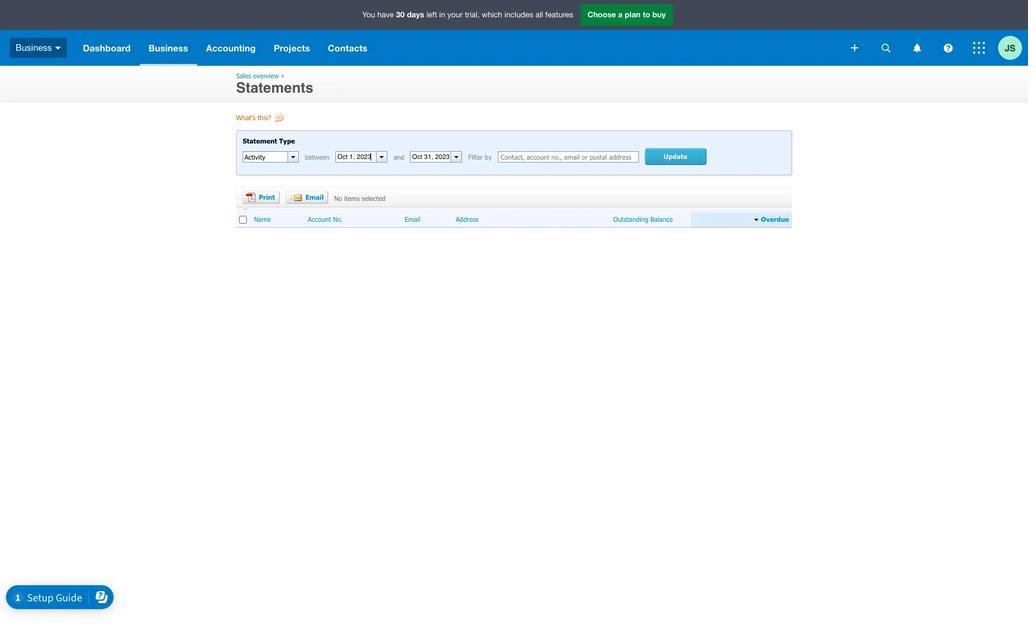 Task type: describe. For each thing, give the bounding box(es) containing it.
what's this? link
[[236, 114, 286, 124]]

Contact, account no., email or postal address text field
[[498, 152, 639, 163]]

by
[[485, 153, 492, 161]]

js button
[[999, 30, 1029, 66]]

print link
[[242, 191, 280, 204]]

balance
[[651, 216, 673, 223]]

statement
[[243, 137, 277, 145]]

js
[[1005, 42, 1016, 53]]

business inside dropdown button
[[149, 42, 188, 53]]

banner containing js
[[0, 0, 1029, 66]]

update link
[[645, 149, 707, 165]]

between
[[305, 153, 330, 161]]

no.
[[333, 216, 343, 223]]

you have 30 days left in your trial, which includes all features
[[362, 10, 574, 19]]

name
[[254, 216, 271, 223]]

left
[[427, 10, 437, 19]]

all
[[536, 10, 544, 19]]

plan
[[625, 10, 641, 19]]

dashboard
[[83, 42, 131, 53]]

what's this?
[[236, 114, 271, 121]]

business button
[[0, 30, 74, 66]]

projects button
[[265, 30, 319, 66]]

sales
[[236, 72, 251, 80]]

›
[[281, 72, 284, 80]]

buy
[[653, 10, 666, 19]]

projects
[[274, 42, 310, 53]]

account no.
[[308, 216, 343, 223]]

contacts button
[[319, 30, 377, 66]]

dashboard link
[[74, 30, 140, 66]]

address
[[456, 216, 479, 223]]

overview
[[253, 72, 279, 80]]

business button
[[140, 30, 197, 66]]

includes
[[505, 10, 534, 19]]

items
[[344, 195, 360, 202]]

print
[[259, 193, 275, 201]]

0 horizontal spatial email
[[306, 193, 324, 201]]

svg image inside business popup button
[[55, 47, 61, 49]]



Task type: vqa. For each thing, say whether or not it's contained in the screenshot.
2024
no



Task type: locate. For each thing, give the bounding box(es) containing it.
outstanding balance
[[614, 216, 673, 223]]

days
[[407, 10, 425, 19]]

1 vertical spatial email link
[[405, 216, 421, 224]]

choose a plan to buy
[[588, 10, 666, 19]]

overdue
[[762, 216, 790, 223]]

address link
[[456, 216, 479, 224]]

filter
[[469, 153, 483, 161]]

email link
[[286, 191, 328, 204], [405, 216, 421, 224]]

to
[[643, 10, 651, 19]]

1 horizontal spatial email
[[405, 216, 421, 223]]

1 horizontal spatial email link
[[405, 216, 421, 224]]

1 horizontal spatial svg image
[[852, 44, 859, 51]]

navigation inside banner
[[74, 30, 843, 66]]

sales overview link
[[236, 72, 279, 80]]

choose
[[588, 10, 616, 19]]

business
[[16, 42, 52, 52], [149, 42, 188, 53]]

selected
[[362, 195, 386, 202]]

svg image
[[852, 44, 859, 51], [55, 47, 61, 49]]

outstanding balance link
[[614, 216, 673, 224]]

banner
[[0, 0, 1029, 66]]

navigation containing dashboard
[[74, 30, 843, 66]]

a
[[619, 10, 623, 19]]

your
[[448, 10, 463, 19]]

business inside popup button
[[16, 42, 52, 52]]

type
[[279, 137, 295, 145]]

1 horizontal spatial business
[[149, 42, 188, 53]]

and
[[394, 153, 405, 161]]

statements
[[236, 80, 314, 96]]

0 horizontal spatial business
[[16, 42, 52, 52]]

outstanding
[[614, 216, 649, 223]]

30
[[396, 10, 405, 19]]

in
[[440, 10, 446, 19]]

0 horizontal spatial email link
[[286, 191, 328, 204]]

overdue link
[[759, 216, 790, 224]]

email
[[306, 193, 324, 201], [405, 216, 421, 223]]

you
[[362, 10, 375, 19]]

no items selected
[[334, 195, 386, 202]]

which
[[482, 10, 503, 19]]

sales overview › statements
[[236, 72, 314, 96]]

None text field
[[336, 152, 376, 162]]

what's
[[236, 114, 256, 121]]

filter by
[[469, 153, 492, 161]]

this?
[[258, 114, 271, 121]]

no
[[334, 195, 342, 202]]

features
[[546, 10, 574, 19]]

email up account
[[306, 193, 324, 201]]

account no. link
[[308, 216, 343, 224]]

accounting
[[206, 42, 256, 53]]

email left address
[[405, 216, 421, 223]]

have
[[378, 10, 394, 19]]

0 vertical spatial email link
[[286, 191, 328, 204]]

account
[[308, 216, 331, 223]]

0 vertical spatial email
[[306, 193, 324, 201]]

name link
[[254, 216, 271, 224]]

statement type
[[243, 137, 295, 145]]

email link left "address" link
[[405, 216, 421, 224]]

0 horizontal spatial svg image
[[55, 47, 61, 49]]

1 vertical spatial email
[[405, 216, 421, 223]]

trial,
[[465, 10, 480, 19]]

accounting button
[[197, 30, 265, 66]]

None text field
[[243, 152, 288, 162], [411, 152, 451, 162], [243, 152, 288, 162], [411, 152, 451, 162]]

contacts
[[328, 42, 368, 53]]

svg image
[[974, 42, 986, 54], [882, 43, 891, 52], [914, 43, 921, 52], [944, 43, 953, 52]]

navigation
[[74, 30, 843, 66]]

email link up account
[[286, 191, 328, 204]]

None checkbox
[[239, 216, 247, 224]]

update
[[664, 153, 688, 160]]



